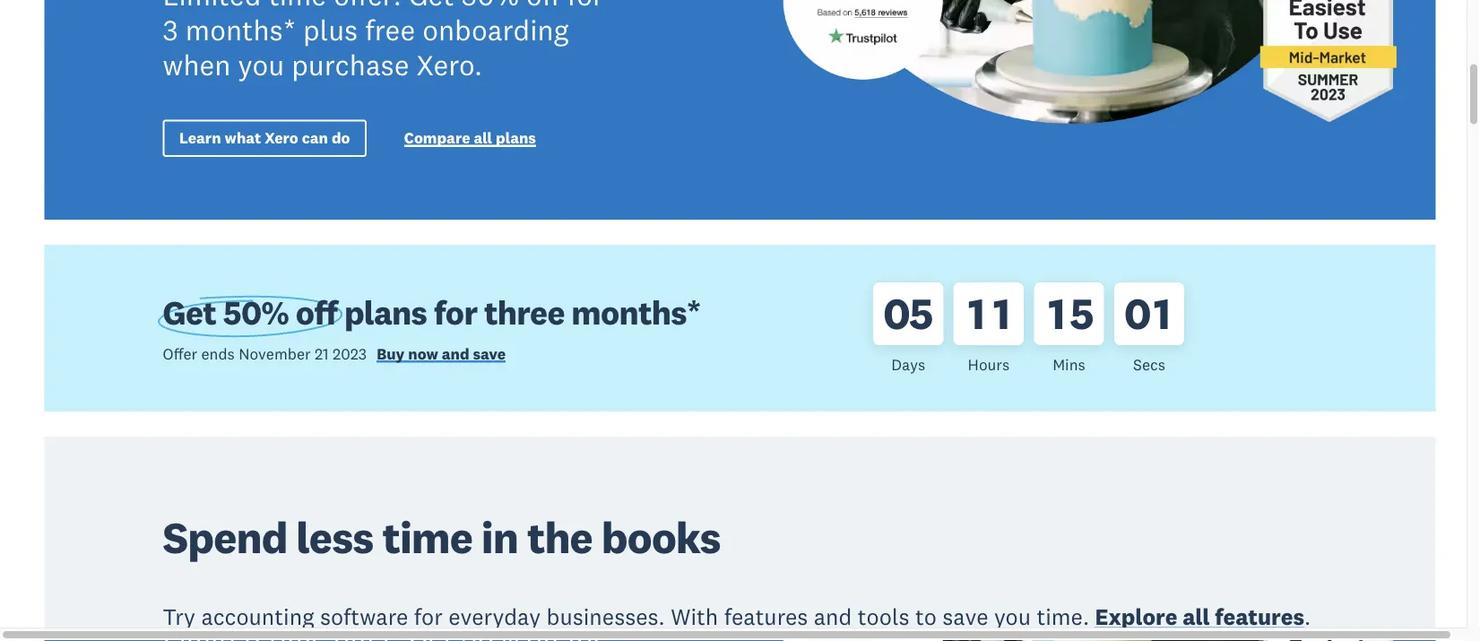 Task type: vqa. For each thing, say whether or not it's contained in the screenshot.
business related to Small business insights
no



Task type: locate. For each thing, give the bounding box(es) containing it.
1
[[968, 286, 984, 341], [993, 286, 1010, 341], [1049, 286, 1065, 341], [1154, 286, 1170, 341]]

1 horizontal spatial and
[[814, 602, 852, 630]]

books
[[601, 510, 721, 564]]

mins
[[1053, 355, 1086, 374]]

1 horizontal spatial save
[[943, 602, 989, 630]]

0 vertical spatial and
[[442, 344, 469, 363]]

for inside limited time offer: get 50% off for 3 months* plus free onboarding when you purchase xero.
[[567, 0, 604, 13]]

when
[[163, 46, 231, 82]]

plans up buy
[[344, 291, 427, 333]]

onboarding
[[423, 12, 569, 48]]

1 horizontal spatial you
[[994, 602, 1031, 630]]

1 vertical spatial plans
[[344, 291, 427, 333]]

1 horizontal spatial months*
[[571, 291, 701, 333]]

1 vertical spatial off
[[296, 291, 337, 333]]

xero
[[265, 128, 298, 147]]

0 for 0 1
[[1124, 286, 1151, 341]]

21
[[315, 344, 329, 363]]

learn what xero can do link
[[163, 120, 367, 157]]

you
[[238, 46, 284, 82], [994, 602, 1031, 630]]

limited
[[163, 0, 261, 13]]

.
[[1305, 602, 1311, 630]]

1 vertical spatial months*
[[571, 291, 701, 333]]

1 horizontal spatial 50%
[[462, 0, 519, 13]]

1 vertical spatial all
[[1183, 602, 1210, 630]]

5 up days
[[909, 286, 933, 341]]

free
[[365, 12, 415, 48]]

time
[[268, 0, 327, 13], [382, 510, 472, 564]]

for
[[567, 0, 604, 13], [434, 291, 477, 333], [414, 602, 443, 630]]

0 horizontal spatial and
[[442, 344, 469, 363]]

you left time.
[[994, 602, 1031, 630]]

and
[[442, 344, 469, 363], [814, 602, 852, 630]]

50% up offer ends november 21 2023
[[223, 291, 289, 333]]

spend
[[163, 510, 287, 564]]

0 vertical spatial plans
[[496, 128, 536, 147]]

secs
[[1133, 355, 1166, 374]]

save right to
[[943, 602, 989, 630]]

0 horizontal spatial 0
[[883, 286, 910, 341]]

now
[[408, 344, 438, 363]]

5 up mins
[[1070, 286, 1094, 341]]

0 for 0 5
[[883, 286, 910, 341]]

a xero user decorating a cake with blue icing. social proof badges surrounding the circular image. image
[[755, 0, 1436, 220]]

5 for 0 5
[[909, 286, 933, 341]]

save down plans for three months*
[[473, 344, 506, 363]]

0 vertical spatial for
[[567, 0, 604, 13]]

0 vertical spatial you
[[238, 46, 284, 82]]

and left tools
[[814, 602, 852, 630]]

0 vertical spatial off
[[526, 0, 560, 13]]

save
[[473, 344, 506, 363], [943, 602, 989, 630]]

months*
[[185, 12, 296, 48], [571, 291, 701, 333]]

three
[[484, 291, 565, 333]]

offer
[[163, 344, 197, 363]]

0 horizontal spatial months*
[[185, 12, 296, 48]]

what
[[225, 128, 261, 147]]

0 vertical spatial time
[[268, 0, 327, 13]]

0 up secs on the right
[[1124, 286, 1151, 341]]

months* inside limited time offer: get 50% off for 3 months* plus free onboarding when you purchase xero.
[[185, 12, 296, 48]]

1 horizontal spatial all
[[1183, 602, 1210, 630]]

0 vertical spatial months*
[[185, 12, 296, 48]]

1 vertical spatial and
[[814, 602, 852, 630]]

2 vertical spatial for
[[414, 602, 443, 630]]

all right compare
[[474, 128, 492, 147]]

1 horizontal spatial get
[[409, 0, 454, 13]]

1 horizontal spatial off
[[526, 0, 560, 13]]

0
[[883, 286, 910, 341], [1124, 286, 1151, 341]]

1 vertical spatial time
[[382, 510, 472, 564]]

you right when
[[238, 46, 284, 82]]

1 5 from the left
[[909, 286, 933, 341]]

purchase
[[292, 46, 409, 82]]

2 5 from the left
[[1070, 286, 1094, 341]]

you inside limited time offer: get 50% off for 3 months* plus free onboarding when you purchase xero.
[[238, 46, 284, 82]]

get up xero.
[[409, 0, 454, 13]]

0 horizontal spatial save
[[473, 344, 506, 363]]

1 vertical spatial you
[[994, 602, 1031, 630]]

plans right compare
[[496, 128, 536, 147]]

buy now and save
[[377, 344, 506, 363]]

1 vertical spatial save
[[943, 602, 989, 630]]

get up the offer
[[163, 291, 216, 333]]

0 vertical spatial 50%
[[462, 0, 519, 13]]

4 1 from the left
[[1154, 286, 1170, 341]]

buy
[[377, 344, 405, 363]]

1 5
[[1049, 286, 1094, 341]]

1 horizontal spatial 0
[[1124, 286, 1151, 341]]

0 vertical spatial get
[[409, 0, 454, 13]]

xero.
[[417, 46, 483, 82]]

time left 'in'
[[382, 510, 472, 564]]

limited time offer: get 50% off for 3 months* plus free onboarding when you purchase xero.
[[163, 0, 604, 82]]

and right now
[[442, 344, 469, 363]]

spend less time in the books
[[163, 510, 721, 564]]

accounting
[[201, 602, 314, 630]]

0 horizontal spatial 50%
[[223, 291, 289, 333]]

50% up xero.
[[462, 0, 519, 13]]

0 horizontal spatial get
[[163, 291, 216, 333]]

0 horizontal spatial you
[[238, 46, 284, 82]]

all right explore
[[1183, 602, 1210, 630]]

buy now and save link
[[377, 344, 506, 367]]

plans for three months*
[[337, 291, 701, 333]]

compare
[[404, 128, 470, 147]]

50%
[[462, 0, 519, 13], [223, 291, 289, 333]]

off
[[526, 0, 560, 13], [296, 291, 337, 333]]

get
[[409, 0, 454, 13], [163, 291, 216, 333]]

plans
[[496, 128, 536, 147], [344, 291, 427, 333]]

0 horizontal spatial features
[[724, 602, 808, 630]]

explore
[[1095, 602, 1178, 630]]

1 horizontal spatial 5
[[1070, 286, 1094, 341]]

2 1 from the left
[[993, 286, 1010, 341]]

to
[[915, 602, 937, 630]]

1 horizontal spatial features
[[1215, 602, 1305, 630]]

0 horizontal spatial time
[[268, 0, 327, 13]]

get inside limited time offer: get 50% off for 3 months* plus free onboarding when you purchase xero.
[[409, 0, 454, 13]]

0 horizontal spatial all
[[474, 128, 492, 147]]

off inside limited time offer: get 50% off for 3 months* plus free onboarding when you purchase xero.
[[526, 0, 560, 13]]

1 vertical spatial 50%
[[223, 291, 289, 333]]

5
[[909, 286, 933, 341], [1070, 286, 1094, 341]]

features
[[724, 602, 808, 630], [1215, 602, 1305, 630]]

0 up days
[[883, 286, 910, 341]]

1 vertical spatial for
[[434, 291, 477, 333]]

0 horizontal spatial 5
[[909, 286, 933, 341]]

0 vertical spatial save
[[473, 344, 506, 363]]

0 1
[[1124, 286, 1170, 341]]

offer ends november 21 2023
[[163, 344, 367, 363]]

time left offer:
[[268, 0, 327, 13]]

0 horizontal spatial off
[[296, 291, 337, 333]]

all
[[474, 128, 492, 147], [1183, 602, 1210, 630]]

2 0 from the left
[[1124, 286, 1151, 341]]

1 0 from the left
[[883, 286, 910, 341]]



Task type: describe. For each thing, give the bounding box(es) containing it.
plus
[[303, 12, 358, 48]]

2 features from the left
[[1215, 602, 1305, 630]]

do
[[332, 128, 350, 147]]

learn
[[179, 128, 221, 147]]

0 5
[[883, 286, 933, 341]]

ends
[[201, 344, 235, 363]]

with
[[671, 602, 719, 630]]

1 features from the left
[[724, 602, 808, 630]]

november
[[239, 344, 311, 363]]

explore all features link
[[1095, 602, 1305, 634]]

1 1 from the left
[[968, 286, 984, 341]]

businesses.
[[547, 602, 665, 630]]

offer:
[[334, 0, 401, 13]]

less
[[296, 510, 373, 564]]

learn what xero can do
[[179, 128, 350, 147]]

compare all plans
[[404, 128, 536, 147]]

50% inside limited time offer: get 50% off for 3 months* plus free onboarding when you purchase xero.
[[462, 0, 519, 13]]

1 horizontal spatial plans
[[496, 128, 536, 147]]

time.
[[1037, 602, 1090, 630]]

the
[[527, 510, 593, 564]]

2023
[[333, 344, 367, 363]]

05 days, 11 hours, 15 minutes and 01 seconds timer
[[873, 270, 1318, 386]]

days
[[892, 355, 926, 374]]

3
[[163, 12, 178, 48]]

try
[[163, 602, 195, 630]]

try accounting software for everyday businesses. with features and tools to save you time. explore all features .
[[163, 602, 1311, 630]]

hours
[[968, 355, 1010, 374]]

in
[[481, 510, 518, 564]]

0 horizontal spatial plans
[[344, 291, 427, 333]]

0 vertical spatial all
[[474, 128, 492, 147]]

3 1 from the left
[[1049, 286, 1065, 341]]

get 50% off
[[163, 291, 337, 333]]

1 vertical spatial get
[[163, 291, 216, 333]]

can
[[302, 128, 328, 147]]

everyday
[[448, 602, 541, 630]]

software
[[320, 602, 408, 630]]

compare all plans link
[[404, 128, 536, 152]]

tools
[[858, 602, 910, 630]]

5 for 1 5
[[1070, 286, 1094, 341]]

time inside limited time offer: get 50% off for 3 months* plus free onboarding when you purchase xero.
[[268, 0, 327, 13]]

1 horizontal spatial time
[[382, 510, 472, 564]]



